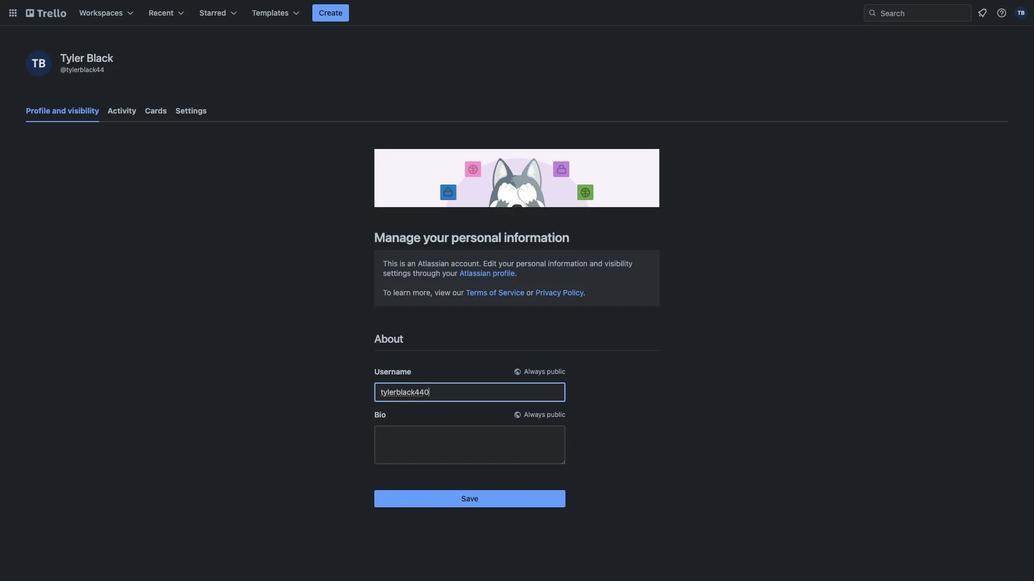 Task type: describe. For each thing, give the bounding box(es) containing it.
settings
[[176, 106, 207, 115]]

and inside the this is an atlassian account. edit your personal information and visibility settings through your
[[590, 259, 603, 268]]

manage
[[374, 230, 421, 245]]

search image
[[868, 9, 877, 17]]

. to learn more, view our
[[383, 269, 517, 297]]

edit
[[483, 259, 497, 268]]

information inside the this is an atlassian account. edit your personal information and visibility settings through your
[[548, 259, 588, 268]]

starred button
[[193, 4, 243, 22]]

cards
[[145, 106, 167, 115]]

always for username
[[524, 368, 545, 376]]

is
[[400, 259, 405, 268]]

through
[[413, 269, 440, 278]]

atlassian inside the this is an atlassian account. edit your personal information and visibility settings through your
[[418, 259, 449, 268]]

view
[[435, 288, 451, 297]]

profile
[[26, 106, 50, 115]]

tyler
[[60, 52, 84, 64]]

2 vertical spatial your
[[442, 269, 458, 278]]

personal inside the this is an atlassian account. edit your personal information and visibility settings through your
[[516, 259, 546, 268]]

black
[[87, 52, 113, 64]]

templates button
[[245, 4, 306, 22]]

0 horizontal spatial and
[[52, 106, 66, 115]]

Username text field
[[374, 383, 566, 402]]

recent
[[149, 8, 174, 17]]

terms of service or privacy policy .
[[466, 288, 586, 297]]

learn
[[393, 288, 411, 297]]

workspaces button
[[73, 4, 140, 22]]

tyler black @ tylerblack44
[[60, 52, 113, 74]]

0 vertical spatial visibility
[[68, 106, 99, 115]]

0 vertical spatial your
[[423, 230, 449, 245]]

settings link
[[176, 101, 207, 121]]

0 vertical spatial personal
[[452, 230, 501, 245]]

terms of service link
[[466, 288, 525, 297]]

create button
[[312, 4, 349, 22]]

1 vertical spatial .
[[583, 288, 586, 297]]

about
[[374, 333, 403, 345]]

profile and visibility
[[26, 106, 99, 115]]

0 vertical spatial tyler black (tylerblack44) image
[[1015, 6, 1028, 19]]

open information menu image
[[997, 8, 1007, 18]]

1 vertical spatial tyler black (tylerblack44) image
[[26, 51, 52, 76]]

to
[[383, 288, 391, 297]]

an
[[407, 259, 416, 268]]

bio
[[374, 410, 386, 420]]

username
[[374, 367, 411, 376]]

more,
[[413, 288, 433, 297]]

tylerblack44
[[66, 66, 104, 74]]



Task type: vqa. For each thing, say whether or not it's contained in the screenshot.
home ICON
no



Task type: locate. For each thing, give the bounding box(es) containing it.
recent button
[[142, 4, 191, 22]]

1 vertical spatial information
[[548, 259, 588, 268]]

1 vertical spatial public
[[547, 411, 566, 419]]

of
[[490, 288, 497, 297]]

atlassian profile link
[[460, 269, 515, 278]]

your up profile
[[499, 259, 514, 268]]

2 always from the top
[[524, 411, 545, 419]]

1 vertical spatial always
[[524, 411, 545, 419]]

create
[[319, 8, 343, 17]]

2 public from the top
[[547, 411, 566, 419]]

1 public from the top
[[547, 368, 566, 376]]

. inside . to learn more, view our
[[515, 269, 517, 278]]

profile
[[493, 269, 515, 278]]

1 always from the top
[[524, 368, 545, 376]]

your up through
[[423, 230, 449, 245]]

always public for username
[[524, 368, 566, 376]]

1 horizontal spatial .
[[583, 288, 586, 297]]

tyler black (tylerblack44) image
[[1015, 6, 1028, 19], [26, 51, 52, 76]]

atlassian profile
[[460, 269, 515, 278]]

always for bio
[[524, 411, 545, 419]]

workspaces
[[79, 8, 123, 17]]

0 vertical spatial public
[[547, 368, 566, 376]]

visibility
[[68, 106, 99, 115], [605, 259, 633, 268]]

privacy
[[536, 288, 561, 297]]

cards link
[[145, 101, 167, 121]]

2 always public from the top
[[524, 411, 566, 419]]

Search field
[[877, 5, 971, 21]]

profile and visibility link
[[26, 101, 99, 122]]

1 vertical spatial atlassian
[[460, 269, 491, 278]]

service
[[499, 288, 525, 297]]

terms
[[466, 288, 487, 297]]

this is an atlassian account. edit your personal information and visibility settings through your
[[383, 259, 633, 278]]

. right privacy
[[583, 288, 586, 297]]

personal
[[452, 230, 501, 245], [516, 259, 546, 268]]

account.
[[451, 259, 481, 268]]

information up the this is an atlassian account. edit your personal information and visibility settings through your
[[504, 230, 570, 245]]

always public for bio
[[524, 411, 566, 419]]

our
[[453, 288, 464, 297]]

1 vertical spatial your
[[499, 259, 514, 268]]

this
[[383, 259, 398, 268]]

@
[[60, 66, 66, 74]]

personal up account. at the left top of page
[[452, 230, 501, 245]]

your
[[423, 230, 449, 245], [499, 259, 514, 268], [442, 269, 458, 278]]

settings
[[383, 269, 411, 278]]

1 horizontal spatial tyler black (tylerblack44) image
[[1015, 6, 1028, 19]]

save
[[461, 494, 479, 504]]

1 always public from the top
[[524, 368, 566, 376]]

. up service
[[515, 269, 517, 278]]

starred
[[199, 8, 226, 17]]

0 horizontal spatial visibility
[[68, 106, 99, 115]]

atlassian down account. at the left top of page
[[460, 269, 491, 278]]

0 horizontal spatial atlassian
[[418, 259, 449, 268]]

public for bio
[[547, 411, 566, 419]]

or
[[527, 288, 534, 297]]

policy
[[563, 288, 583, 297]]

0 notifications image
[[976, 6, 989, 19]]

manage your personal information
[[374, 230, 570, 245]]

and
[[52, 106, 66, 115], [590, 259, 603, 268]]

public
[[547, 368, 566, 376], [547, 411, 566, 419]]

privacy policy link
[[536, 288, 583, 297]]

0 vertical spatial and
[[52, 106, 66, 115]]

information
[[504, 230, 570, 245], [548, 259, 588, 268]]

.
[[515, 269, 517, 278], [583, 288, 586, 297]]

1 horizontal spatial atlassian
[[460, 269, 491, 278]]

always
[[524, 368, 545, 376], [524, 411, 545, 419]]

always public
[[524, 368, 566, 376], [524, 411, 566, 419]]

1 horizontal spatial personal
[[516, 259, 546, 268]]

save button
[[374, 491, 566, 508]]

0 vertical spatial always public
[[524, 368, 566, 376]]

1 horizontal spatial visibility
[[605, 259, 633, 268]]

activity
[[108, 106, 136, 115]]

public for username
[[547, 368, 566, 376]]

visibility inside the this is an atlassian account. edit your personal information and visibility settings through your
[[605, 259, 633, 268]]

atlassian
[[418, 259, 449, 268], [460, 269, 491, 278]]

atlassian up through
[[418, 259, 449, 268]]

tyler black (tylerblack44) image left @ at the top of page
[[26, 51, 52, 76]]

1 horizontal spatial and
[[590, 259, 603, 268]]

0 vertical spatial atlassian
[[418, 259, 449, 268]]

personal up 'or'
[[516, 259, 546, 268]]

0 horizontal spatial .
[[515, 269, 517, 278]]

1 vertical spatial personal
[[516, 259, 546, 268]]

information up policy on the right of page
[[548, 259, 588, 268]]

back to home image
[[26, 4, 66, 22]]

Bio text field
[[374, 426, 566, 465]]

0 horizontal spatial tyler black (tylerblack44) image
[[26, 51, 52, 76]]

0 horizontal spatial personal
[[452, 230, 501, 245]]

0 vertical spatial always
[[524, 368, 545, 376]]

your down account. at the left top of page
[[442, 269, 458, 278]]

1 vertical spatial visibility
[[605, 259, 633, 268]]

1 vertical spatial and
[[590, 259, 603, 268]]

primary element
[[0, 0, 1034, 26]]

activity link
[[108, 101, 136, 121]]

0 vertical spatial .
[[515, 269, 517, 278]]

templates
[[252, 8, 289, 17]]

1 vertical spatial always public
[[524, 411, 566, 419]]

0 vertical spatial information
[[504, 230, 570, 245]]

tyler black (tylerblack44) image right open information menu icon
[[1015, 6, 1028, 19]]



